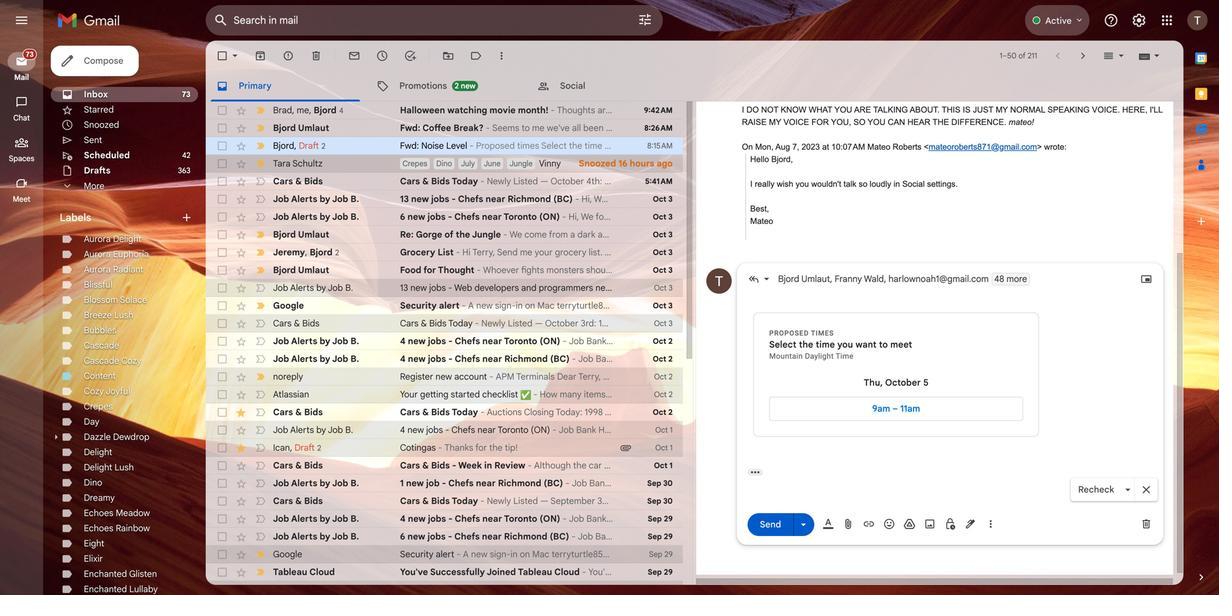 Task type: vqa. For each thing, say whether or not it's contained in the screenshot.


Task type: describe. For each thing, give the bounding box(es) containing it.
chefs up 4 new jobs - chefs near richmond (bc) -
[[455, 336, 480, 347]]

halloween watching movie month! -
[[400, 105, 557, 116]]

re: gorge of the jungle -
[[400, 229, 510, 240]]

mountain
[[769, 352, 803, 361]]

primary tab
[[206, 71, 365, 102]]

register new account -
[[400, 371, 496, 383]]

recheck button
[[1071, 479, 1122, 502]]

12 row from the top
[[206, 297, 683, 315]]

about.
[[910, 105, 940, 115]]

oct 2 for 4 new jobs - chefs near toronto (on) -
[[653, 337, 673, 346]]

richmond for 4 new jobs - chefs near richmond (bc)
[[504, 354, 548, 365]]

close spell check image
[[1140, 484, 1153, 497]]

cotingas - thanks for the tip!
[[400, 443, 518, 454]]

Message Body text field
[[748, 295, 1153, 459]]

chefs up 6 new jobs - chefs near richmond (bc) -
[[455, 514, 480, 525]]

mark as unread image
[[348, 50, 361, 62]]

meet heading
[[0, 194, 43, 204]]

harlownoah1@gmail.com
[[889, 274, 989, 285]]

alert for oct
[[439, 300, 460, 311]]

2 new
[[455, 81, 476, 91]]

1 cloud from the left
[[309, 567, 335, 578]]

cars & bids for 2
[[273, 407, 323, 418]]

roberts
[[893, 142, 922, 152]]

umlaut for food
[[298, 265, 329, 276]]

oct 1 for -
[[654, 461, 673, 471]]

more
[[84, 181, 104, 192]]

google for sep
[[273, 549, 302, 560]]

grocery
[[555, 247, 587, 258]]

1 vertical spatial oct 1
[[655, 444, 673, 453]]

14 row from the top
[[206, 333, 683, 351]]

24 row from the top
[[206, 511, 683, 528]]

0 horizontal spatial you
[[835, 105, 852, 115]]

i really wish you wouldn't talk so loudly in social settings.
[[750, 179, 958, 189]]

row containing noreply
[[206, 368, 683, 386]]

successfully
[[430, 567, 485, 578]]

insert emoji ‪(⌘⇧2)‬ image
[[883, 518, 896, 531]]

0 horizontal spatial my
[[769, 117, 781, 127]]

breeze
[[84, 310, 112, 321]]

29 for 6 new jobs - chefs near richmond (bc) -
[[664, 532, 673, 542]]

today for oct 2
[[452, 407, 478, 418]]

show trimmed content image
[[748, 469, 763, 476]]

drafts
[[84, 165, 111, 176]]

crepes link
[[84, 401, 113, 412]]

thu,
[[864, 378, 883, 389]]

11 row from the top
[[206, 279, 683, 297]]

15 row from the top
[[206, 351, 683, 368]]

mateo,
[[761, 80, 792, 90]]

october
[[885, 378, 921, 389]]

umlaut left franny
[[802, 274, 830, 285]]

i do not know what you are talking about. this is just my normal speaking voice. here, i'll raise my voice for you, so you can hear the difference.
[[742, 105, 1163, 127]]

navigation containing mail
[[0, 41, 44, 596]]

spell check toolbar
[[1071, 479, 1158, 502]]

social inside tab
[[560, 80, 585, 91]]

363
[[178, 166, 191, 176]]

not important switch for 5th row from the top
[[254, 175, 267, 188]]

row containing tableau cloud
[[206, 564, 683, 582]]

sep for you've successfully joined tableau cloud -
[[648, 568, 662, 578]]

alerts for 11th row
[[290, 283, 314, 294]]

2 echoes from the top
[[84, 523, 113, 534]]

time
[[836, 352, 854, 361]]

older image
[[1077, 50, 1090, 62]]

near down week
[[476, 478, 496, 489]]

started
[[451, 389, 480, 400]]

aug
[[776, 142, 790, 152]]

ican
[[273, 442, 290, 454]]

oct for row containing jeremy
[[653, 248, 667, 258]]

29 for 4 new jobs - chefs near toronto (on) -
[[664, 515, 673, 524]]

3 for grocery list - hi terry, send me your grocery list. thanks, jer
[[668, 248, 673, 258]]

job alerts by job b. for not important switch associated with fourth row from the bottom of the page
[[273, 514, 359, 525]]

bjord down jeremy
[[273, 265, 296, 276]]

3 for food for thought -
[[668, 266, 673, 275]]

dewdrop
[[113, 432, 149, 443]]

toggle confidential mode image
[[944, 518, 957, 531]]

just
[[973, 105, 994, 115]]

is
[[963, 105, 971, 115]]

chefs up re: gorge of the jungle -
[[454, 211, 480, 223]]

add to tasks image
[[404, 50, 417, 62]]

important according to google magic. switch for noreply
[[254, 371, 267, 384]]

4 for 14th row
[[400, 336, 406, 347]]

for
[[812, 117, 829, 127]]

oct for row containing noreply
[[654, 372, 667, 382]]

inbox
[[84, 89, 108, 100]]

can
[[888, 117, 905, 127]]

13 new jobs - web developers and programmers  near toronto (on)
[[400, 283, 668, 294]]

search in mail image
[[210, 9, 232, 32]]

select
[[769, 339, 797, 351]]

✅ image
[[520, 390, 531, 401]]

insert signature image
[[964, 518, 977, 531]]

not important switch for fourth row from the bottom of the page
[[254, 513, 267, 526]]

today for 5:41 am
[[452, 176, 478, 187]]

6 row from the top
[[206, 191, 683, 208]]

labels
[[60, 211, 91, 224]]

0 vertical spatial me
[[297, 105, 309, 116]]

raise
[[742, 117, 767, 127]]

job alerts by job b. for not important switch associated with 14th row
[[273, 336, 359, 347]]

blissful link
[[84, 279, 113, 291]]

0 vertical spatial you
[[796, 179, 809, 189]]

bjord up tara
[[273, 140, 294, 151]]

dino inside cozy joyful crepes day dazzle dewdrop delight delight lush dino dreamy echoes meadow echoes rainbow eight
[[84, 478, 102, 489]]

bjord umlaut for re: gorge of the jungle
[[273, 229, 329, 240]]

promotions, 2 new messages, tab
[[366, 71, 526, 102]]

enchanted for enchanted lullaby
[[84, 584, 127, 595]]

review
[[494, 460, 525, 472]]

2 row from the top
[[206, 119, 683, 137]]

normal
[[1010, 105, 1045, 115]]

(on) for sep 29
[[540, 514, 560, 525]]

daylight
[[805, 352, 834, 361]]

cars & bids today - for oct 2
[[400, 407, 487, 418]]

sep 29 for security alert -
[[649, 550, 673, 560]]

1 horizontal spatial dino
[[436, 159, 452, 169]]

13 for 13 new jobs - web developers and programmers  near toronto (on)
[[400, 283, 408, 294]]

not important switch for 11th row
[[254, 282, 267, 295]]

near up you've successfully joined tableau cloud -
[[482, 532, 502, 543]]

toronto for oct 1
[[498, 425, 529, 436]]

draft for bjord
[[299, 140, 319, 151]]

row containing brad
[[206, 102, 683, 119]]

day
[[84, 417, 99, 428]]

row containing tara schultz
[[206, 155, 683, 173]]

settings image
[[1132, 13, 1147, 28]]

not important switch for 25th row from the top of the page
[[254, 531, 267, 544]]

30 for 1 new job - chefs near richmond (bc) -
[[663, 479, 673, 489]]

attach files image
[[842, 518, 855, 531]]

4 inside brad , me , bjord 4
[[339, 106, 344, 115]]

19 row from the top
[[206, 422, 683, 439]]

cars & bids today - for oct 3
[[400, 318, 481, 329]]

speaking
[[1048, 105, 1090, 115]]

are
[[854, 105, 871, 115]]

more send options image
[[797, 519, 810, 531]]

i for i do not know what you are talking about. this is just my normal speaking voice. here, i'll raise my voice for you, so you can hear the difference.
[[742, 105, 744, 115]]

hello bjord,
[[750, 155, 793, 164]]

thu, october 5
[[864, 378, 929, 389]]

job alerts by job b. for not important switch for 11th row
[[273, 283, 353, 294]]

advanced search options image
[[632, 7, 658, 32]]

important according to google magic. switch for bjord umlaut
[[254, 264, 267, 277]]

brad , me , bjord 4
[[273, 105, 344, 116]]

dreamy
[[84, 493, 115, 504]]

send button
[[748, 514, 793, 536]]

you inside proposed times select the time you want to meet mountain daylight time
[[838, 339, 853, 351]]

10:07 am
[[832, 142, 865, 152]]

29 for security alert -
[[664, 550, 673, 560]]

7 row from the top
[[206, 208, 683, 226]]

cars & bids today - for sep 30
[[400, 496, 487, 507]]

new inside tab
[[461, 81, 476, 91]]

0 vertical spatial for
[[424, 265, 436, 276]]

mail heading
[[0, 72, 43, 83]]

50
[[1007, 51, 1017, 61]]

6 for 6 new jobs - chefs near toronto (on) -
[[400, 211, 405, 223]]

toronto for oct 2
[[504, 336, 537, 347]]

send inside row
[[497, 247, 518, 258]]

not important switch for 19th row from the top of the page
[[254, 424, 267, 437]]

oct for 14th row
[[653, 337, 666, 346]]

elixir
[[84, 554, 103, 565]]

1 vertical spatial in
[[484, 460, 492, 472]]

sep for 6 new jobs - chefs near richmond (bc) -
[[648, 532, 662, 542]]

job alerts by job b. for 21th row from the bottom not important switch
[[273, 211, 359, 223]]

oct for tenth row from the top
[[653, 266, 667, 275]]

near down list.
[[596, 283, 614, 294]]

day link
[[84, 417, 99, 428]]

bjord right 'brad' in the top of the page
[[314, 105, 337, 116]]

talk
[[844, 179, 857, 189]]

oct for 22th row from the bottom
[[653, 195, 667, 204]]

richmond for 6 new jobs - chefs near richmond (bc)
[[504, 532, 547, 543]]

chefs down cars & bids - week in review -
[[448, 478, 474, 489]]

bjord up jeremy
[[273, 229, 296, 240]]

drafts link
[[84, 165, 111, 176]]

9am
[[872, 404, 890, 415]]

1 vertical spatial delight
[[84, 447, 112, 458]]

0 horizontal spatial 73
[[26, 50, 34, 59]]

1 horizontal spatial for
[[475, 443, 487, 454]]

2 tableau from the left
[[518, 567, 552, 578]]

1 horizontal spatial you
[[868, 117, 886, 127]]

eight link
[[84, 539, 104, 550]]

on
[[742, 142, 753, 152]]

oct for 15th row from the top of the page
[[653, 355, 666, 364]]

mateoroberts871@gmail.com
[[929, 142, 1037, 152]]

1 horizontal spatial my
[[996, 105, 1008, 115]]

oct 1 for (on)
[[655, 426, 673, 435]]

know
[[781, 105, 807, 115]]

cozy joyful crepes day dazzle dewdrop delight delight lush dino dreamy echoes meadow echoes rainbow eight
[[84, 386, 150, 550]]

break?
[[454, 123, 484, 134]]

meadow
[[116, 508, 150, 519]]

not important switch for 7th row from the bottom
[[254, 460, 267, 472]]

bjord down 'brad' in the top of the page
[[273, 123, 296, 134]]

ican , draft 2
[[273, 442, 321, 454]]

3 for 13 new jobs - chefs near richmond (bc) -
[[668, 195, 673, 204]]

re:
[[400, 229, 414, 240]]

starred link
[[84, 104, 114, 115]]

chat heading
[[0, 113, 43, 123]]

not important switch for 5th row from the bottom of the page
[[254, 495, 267, 508]]

oct 2 for 4 new jobs - chefs near richmond (bc) -
[[653, 355, 673, 364]]

delete image
[[310, 50, 323, 62]]

lullaby
[[129, 584, 158, 595]]

the for time
[[799, 339, 814, 351]]

lush inside aurora delight aurora euphoria aurora radiant blissful blossom solace breeze lush bubbles cascade cascade cozy
[[114, 310, 133, 321]]

today for oct 3
[[448, 318, 473, 329]]

not important switch for row containing ican
[[254, 442, 267, 455]]

oct for 20th row from the bottom
[[653, 230, 667, 240]]

insert link ‪(⌘k)‬ image
[[863, 518, 875, 531]]

blissful
[[84, 279, 113, 291]]

chat
[[13, 113, 30, 123]]

not important switch for 15th row from the top of the page
[[254, 353, 267, 366]]

row containing bjord
[[206, 137, 683, 155]]

job alerts by job b. for not important switch related to 22th row
[[273, 478, 359, 489]]

loudly
[[870, 179, 891, 189]]

near up account
[[482, 354, 502, 365]]

Search in mail text field
[[234, 14, 602, 27]]

fwd: for fwd: coffee break? -
[[400, 123, 420, 134]]

snooze image
[[376, 50, 389, 62]]

oct for 13th row
[[654, 319, 667, 329]]

Search in mail search field
[[206, 5, 663, 36]]

11am
[[900, 404, 920, 415]]

inbox link
[[84, 89, 108, 100]]

dino link
[[84, 478, 102, 489]]

4 new jobs - chefs near toronto (on) - for sep 29
[[400, 514, 569, 525]]

23 row from the top
[[206, 493, 683, 511]]

times
[[811, 330, 834, 338]]

has attachment image
[[619, 442, 632, 455]]

1 vertical spatial me
[[520, 247, 533, 258]]

cars & bids for 30
[[273, 496, 323, 507]]

cars & bids for 1
[[273, 460, 323, 472]]

near up 6 new jobs - chefs near richmond (bc) -
[[482, 514, 502, 525]]

2 inside ican , draft 2
[[317, 444, 321, 453]]

proposed
[[769, 330, 809, 338]]

more image
[[495, 50, 508, 62]]

hi
[[462, 247, 471, 258]]

best, mateo
[[750, 204, 773, 226]]

row containing atlassian
[[206, 386, 683, 404]]

important according to google magic. switch for tara schultz
[[254, 157, 267, 170]]

i'll
[[1150, 105, 1163, 115]]

2 important according to google magic. switch from the top
[[254, 246, 267, 259]]

snoozed for snoozed link
[[84, 119, 119, 130]]

brad
[[273, 105, 292, 116]]

google for oct
[[273, 300, 304, 311]]

8 row from the top
[[206, 226, 683, 244]]

month!
[[518, 105, 549, 116]]

jeremy
[[273, 247, 305, 258]]

sent
[[84, 135, 102, 146]]

2 cloud from the left
[[554, 567, 580, 578]]

13 new jobs - web developers and programmers  near toronto (on) link
[[400, 282, 668, 295]]

4 for fourth row from the bottom of the page
[[400, 514, 406, 525]]



Task type: locate. For each thing, give the bounding box(es) containing it.
0 vertical spatial echoes
[[84, 508, 113, 519]]

1 horizontal spatial the
[[489, 443, 503, 454]]

settings.
[[927, 179, 958, 189]]

1 vertical spatial 30
[[663, 497, 673, 506]]

2 30 from the top
[[663, 497, 673, 506]]

draft right ican
[[295, 442, 315, 454]]

5 not important switch from the top
[[254, 318, 267, 330]]

1 not important switch from the top
[[254, 175, 267, 188]]

security alert - for oct 3
[[400, 300, 468, 311]]

3 important according to google magic. switch from the top
[[254, 264, 267, 277]]

aurora euphoria link
[[84, 249, 149, 260]]

job alerts by job b. for not important switch associated with 25th row from the top of the page
[[273, 532, 359, 543]]

1 vertical spatial security
[[400, 549, 434, 560]]

4 important according to google magic. switch from the top
[[254, 300, 267, 312]]

security alert -
[[400, 300, 468, 311], [400, 549, 463, 560]]

glisten
[[129, 569, 157, 580]]

dino up dreamy link
[[84, 478, 102, 489]]

you,
[[831, 117, 851, 127]]

enchanted for enchanted glisten
[[84, 569, 127, 580]]

1 tableau from the left
[[273, 567, 307, 578]]

1 vertical spatial dino
[[84, 478, 102, 489]]

important according to google magic. switch for google
[[254, 300, 267, 312]]

security for oct 3
[[400, 300, 437, 311]]

voice
[[784, 117, 809, 127]]

so
[[854, 117, 866, 127]]

1 horizontal spatial 73
[[182, 90, 191, 99]]

of for 211
[[1019, 51, 1026, 61]]

rainbow
[[116, 523, 150, 534]]

security for sep 29
[[400, 549, 434, 560]]

bjord umlaut for fwd: coffee break?
[[273, 123, 329, 134]]

aurora up blissful
[[84, 264, 111, 275]]

16 not important switch from the top
[[254, 531, 267, 544]]

1 security alert - from the top
[[400, 300, 468, 311]]

1 horizontal spatial i
[[750, 179, 753, 189]]

security alert - for sep 29
[[400, 549, 463, 560]]

toronto
[[504, 211, 537, 223], [616, 283, 647, 294], [504, 336, 537, 347], [498, 425, 529, 436], [504, 514, 537, 525]]

not important switch for 22th row from the bottom
[[254, 193, 267, 206]]

delight down 'delight' link
[[84, 462, 112, 473]]

blossom
[[84, 295, 118, 306]]

1 vertical spatial 6
[[400, 532, 405, 543]]

the left tip! at the bottom
[[489, 443, 503, 454]]

0 horizontal spatial cozy
[[84, 386, 104, 397]]

getting
[[420, 389, 449, 400]]

6 not important switch from the top
[[254, 335, 267, 348]]

toronto up tip! at the bottom
[[498, 425, 529, 436]]

draft for ican
[[295, 442, 315, 454]]

2 6 from the top
[[400, 532, 405, 543]]

job
[[426, 478, 440, 489]]

crepes up day
[[84, 401, 113, 412]]

14 not important switch from the top
[[254, 495, 267, 508]]

toronto for oct 3
[[504, 211, 537, 223]]

(bc) for 13 new jobs - chefs near richmond (bc)
[[553, 194, 573, 205]]

0 vertical spatial 30
[[663, 479, 673, 489]]

3 cars & bids from the top
[[273, 407, 323, 418]]

delight inside aurora delight aurora euphoria aurora radiant blissful blossom solace breeze lush bubbles cascade cascade cozy
[[113, 234, 141, 245]]

26 row from the top
[[206, 546, 683, 564]]

support image
[[1104, 13, 1119, 28]]

cars & bids today - down getting
[[400, 407, 487, 418]]

snoozed left 16
[[579, 158, 616, 169]]

2 vertical spatial the
[[489, 443, 503, 454]]

5:41 am
[[645, 177, 673, 186]]

sep 30 for 1 new job - chefs near richmond (bc) -
[[647, 479, 673, 489]]

content link
[[84, 371, 116, 382]]

13 for 13 new jobs - chefs near richmond (bc) -
[[400, 194, 409, 205]]

11 not important switch from the top
[[254, 442, 267, 455]]

near down 13 new jobs - chefs near richmond (bc) -
[[482, 211, 502, 223]]

0 vertical spatial cascade
[[84, 340, 119, 351]]

1 vertical spatial social
[[902, 179, 925, 189]]

navigation
[[0, 41, 44, 596]]

chefs up thanks
[[452, 425, 475, 436]]

toronto up 6 new jobs - chefs near richmond (bc) -
[[504, 514, 537, 525]]

0 horizontal spatial mateo
[[750, 217, 773, 226]]

today down 1 new job - chefs near richmond (bc) -
[[452, 496, 478, 507]]

dino
[[436, 159, 452, 169], [84, 478, 102, 489]]

22 row from the top
[[206, 475, 683, 493]]

my right just
[[996, 105, 1008, 115]]

13 inside 13 new jobs - web developers and programmers  near toronto (on) link
[[400, 283, 408, 294]]

crepes inside cozy joyful crepes day dazzle dewdrop delight delight lush dino dreamy echoes meadow echoes rainbow eight
[[84, 401, 113, 412]]

aurora delight link
[[84, 234, 141, 245]]

social
[[560, 80, 585, 91], [902, 179, 925, 189]]

labels heading
[[60, 211, 180, 224]]

0 vertical spatial i
[[742, 105, 744, 115]]

echoes down the dreamy
[[84, 508, 113, 519]]

cars & bids today - down the job
[[400, 496, 487, 507]]

2 job alerts by job b. from the top
[[273, 211, 359, 223]]

6 up you've
[[400, 532, 405, 543]]

2 cars & bids from the top
[[273, 318, 320, 329]]

dreamy link
[[84, 493, 115, 504]]

mon,
[[755, 142, 774, 152]]

0 vertical spatial draft
[[299, 140, 319, 151]]

1 vertical spatial you
[[838, 339, 853, 351]]

2 sep 30 from the top
[[647, 497, 673, 506]]

main menu image
[[14, 13, 29, 28]]

4 new jobs - chefs near toronto (on) - for oct 2
[[400, 336, 569, 347]]

4 cars & bids from the top
[[273, 460, 323, 472]]

0 vertical spatial the
[[456, 229, 470, 240]]

1 4 new jobs - chefs near toronto (on) - from the top
[[400, 336, 569, 347]]

0 vertical spatial dino
[[436, 159, 452, 169]]

bubbles link
[[84, 325, 116, 336]]

send inside button
[[760, 519, 781, 530]]

sep 29 for you've successfully joined tableau cloud -
[[648, 568, 673, 578]]

(bc) for 6 new jobs - chefs near richmond (bc)
[[550, 532, 569, 543]]

of right 50
[[1019, 51, 1026, 61]]

1 row from the top
[[206, 102, 683, 119]]

mateo down best, on the top right of page
[[750, 217, 773, 226]]

main content
[[206, 0, 1184, 596]]

2 vertical spatial aurora
[[84, 264, 111, 275]]

of
[[1019, 51, 1026, 61], [445, 229, 453, 240]]

not important switch for 21th row from the bottom
[[254, 211, 267, 224]]

1 vertical spatial draft
[[295, 442, 315, 454]]

2 vertical spatial oct 1
[[654, 461, 673, 471]]

language image
[[1122, 484, 1134, 497]]

2 cascade from the top
[[84, 356, 119, 367]]

0 vertical spatial you
[[835, 105, 852, 115]]

richmond down the vinny
[[508, 194, 551, 205]]

1 for cars & bids - week in review -
[[670, 461, 673, 471]]

10 not important switch from the top
[[254, 424, 267, 437]]

73 up mail heading
[[26, 50, 34, 59]]

cozy up joyful
[[121, 356, 141, 367]]

1 cars & bids today - from the top
[[400, 176, 487, 187]]

oct for row containing atlassian
[[654, 390, 667, 400]]

mateo!
[[1009, 117, 1034, 127]]

7 not important switch from the top
[[254, 353, 267, 366]]

oct 3 for 13 new jobs - chefs near richmond (bc) -
[[653, 195, 673, 204]]

1 6 from the top
[[400, 211, 405, 223]]

2 bjord umlaut from the top
[[273, 229, 329, 240]]

0 vertical spatial social
[[560, 80, 585, 91]]

0 horizontal spatial in
[[484, 460, 492, 472]]

bjord right type of response 'image'
[[778, 274, 799, 285]]

job alerts by job b. for not important switch associated with 22th row from the bottom
[[273, 194, 359, 205]]

1 horizontal spatial send
[[760, 519, 781, 530]]

2 security alert - from the top
[[400, 549, 463, 560]]

delight lush link
[[84, 462, 134, 473]]

today for sep 30
[[452, 496, 478, 507]]

None checkbox
[[216, 50, 229, 62], [216, 122, 229, 135], [216, 140, 229, 152], [216, 549, 229, 561], [216, 584, 229, 596], [216, 50, 229, 62], [216, 122, 229, 135], [216, 140, 229, 152], [216, 549, 229, 561], [216, 584, 229, 596]]

jungle
[[510, 159, 533, 169], [472, 229, 501, 240]]

73 up 42 at top
[[182, 90, 191, 99]]

0 vertical spatial 13
[[400, 194, 409, 205]]

3 for 6 new jobs - chefs near toronto (on) -
[[668, 212, 673, 222]]

spaces heading
[[0, 154, 43, 164]]

echoes up "eight"
[[84, 523, 113, 534]]

umlaut down the jeremy , bjord 2
[[298, 265, 329, 276]]

20 row from the top
[[206, 439, 683, 457]]

4 for 15th row from the top of the page
[[400, 354, 406, 365]]

0 horizontal spatial cloud
[[309, 567, 335, 578]]

mateoroberts871@gmail.com link
[[929, 142, 1037, 152]]

crepes inside row
[[403, 159, 427, 169]]

lush down blossom solace link on the left
[[114, 310, 133, 321]]

1 security from the top
[[400, 300, 437, 311]]

bjord umlaut up bjord , draft 2
[[273, 123, 329, 134]]

near up the 6 new jobs - chefs near toronto (on) -
[[486, 194, 505, 205]]

umlaut for fwd:
[[298, 123, 329, 134]]

tab list containing primary
[[206, 71, 1184, 102]]

1 vertical spatial you
[[868, 117, 886, 127]]

2 vertical spatial bjord umlaut
[[273, 265, 329, 276]]

25 row from the top
[[206, 528, 683, 546]]

30 for cars & bids today -
[[663, 497, 673, 506]]

0 vertical spatial security
[[400, 300, 437, 311]]

bjord umlaut up the jeremy , bjord 2
[[273, 229, 329, 240]]

1 aurora from the top
[[84, 234, 111, 245]]

chefs up account
[[455, 354, 480, 365]]

1 vertical spatial for
[[475, 443, 487, 454]]

you up you,
[[835, 105, 852, 115]]

2 4 new jobs - chefs near toronto (on) - from the top
[[400, 425, 559, 436]]

9am – 11am
[[872, 404, 920, 415]]

on mon, aug 7, 2023 at 10:07 am mateo roberts < mateoroberts871@gmail.com > wrote:
[[742, 142, 1067, 152]]

i for i really wish you wouldn't talk so loudly in social settings.
[[750, 179, 753, 189]]

the up daylight
[[799, 339, 814, 351]]

0 vertical spatial alert
[[439, 300, 460, 311]]

0 vertical spatial cozy
[[121, 356, 141, 367]]

difference.
[[952, 117, 1007, 127]]

0 vertical spatial crepes
[[403, 159, 427, 169]]

primary
[[239, 80, 272, 91]]

chefs up the 6 new jobs - chefs near toronto (on) -
[[458, 194, 483, 205]]

me left the your
[[520, 247, 533, 258]]

oct 3 for 6 new jobs - chefs near toronto (on) -
[[653, 212, 673, 222]]

for right the "food"
[[424, 265, 436, 276]]

insert files using drive image
[[903, 518, 916, 531]]

17 row from the top
[[206, 386, 683, 404]]

me right 'brad' in the top of the page
[[297, 105, 309, 116]]

1 vertical spatial echoes
[[84, 523, 113, 534]]

12 not important switch from the top
[[254, 460, 267, 472]]

1 vertical spatial cozy
[[84, 386, 104, 397]]

you
[[796, 179, 809, 189], [838, 339, 853, 351]]

tableau
[[273, 567, 307, 578], [518, 567, 552, 578]]

security alert - down web
[[400, 300, 468, 311]]

None checkbox
[[216, 104, 229, 117], [216, 566, 229, 579], [216, 104, 229, 117], [216, 566, 229, 579]]

cascade down cascade link
[[84, 356, 119, 367]]

sep for security alert -
[[649, 550, 663, 560]]

mateo left 'roberts'
[[868, 142, 890, 152]]

insert photo image
[[924, 518, 936, 531]]

1 13 from the top
[[400, 194, 409, 205]]

1 cascade from the top
[[84, 340, 119, 351]]

fwd: for fwd: noise level -
[[400, 140, 419, 151]]

job
[[273, 194, 289, 205], [332, 194, 348, 205], [273, 211, 289, 223], [332, 211, 348, 223], [273, 283, 288, 294], [328, 283, 343, 294], [273, 336, 289, 347], [332, 336, 348, 347], [273, 354, 289, 365], [332, 354, 348, 365], [273, 425, 288, 436], [328, 425, 343, 436], [273, 478, 289, 489], [332, 478, 348, 489], [273, 514, 289, 525], [332, 514, 348, 525], [273, 532, 289, 543], [332, 532, 348, 543]]

4 new jobs - chefs near toronto (on) - up 6 new jobs - chefs near richmond (bc) -
[[400, 514, 569, 525]]

3 job alerts by job b. from the top
[[273, 283, 353, 294]]

0 horizontal spatial social
[[560, 80, 585, 91]]

today down started
[[452, 407, 478, 418]]

3 not important switch from the top
[[254, 211, 267, 224]]

4 new jobs - chefs near toronto (on) - up 4 new jobs - chefs near richmond (bc) -
[[400, 336, 569, 347]]

row containing ican
[[206, 439, 683, 457]]

thought
[[438, 265, 475, 276]]

0 vertical spatial snoozed
[[84, 119, 119, 130]]

2 13 from the top
[[400, 283, 408, 294]]

0 horizontal spatial send
[[497, 247, 518, 258]]

send left more send options image
[[760, 519, 781, 530]]

sep for cars & bids today -
[[647, 497, 661, 506]]

wald
[[864, 274, 884, 285]]

0 vertical spatial jungle
[[510, 159, 533, 169]]

3 4 new jobs - chefs near toronto (on) - from the top
[[400, 514, 569, 525]]

1 vertical spatial lush
[[115, 462, 134, 473]]

not important switch for 13th row
[[254, 318, 267, 330]]

not important switch for row containing atlassian
[[254, 389, 267, 401]]

3 cars & bids today - from the top
[[400, 407, 487, 418]]

1 bjord umlaut from the top
[[273, 123, 329, 134]]

0 vertical spatial of
[[1019, 51, 1026, 61]]

snoozed for snoozed 16 hours ago
[[579, 158, 616, 169]]

aurora up aurora euphoria link
[[84, 234, 111, 245]]

hey mateo,
[[742, 80, 792, 90]]

lush inside cozy joyful crepes day dazzle dewdrop delight delight lush dino dreamy echoes meadow echoes rainbow eight
[[115, 462, 134, 473]]

oct 3 for food for thought -
[[653, 266, 673, 275]]

3 row from the top
[[206, 137, 683, 155]]

6 for 6 new jobs - chefs near richmond (bc) -
[[400, 532, 405, 543]]

draft
[[299, 140, 319, 151], [295, 442, 315, 454]]

3 aurora from the top
[[84, 264, 111, 275]]

3 for security alert -
[[668, 301, 673, 311]]

0 horizontal spatial you
[[796, 179, 809, 189]]

2 aurora from the top
[[84, 249, 111, 260]]

bjord
[[314, 105, 337, 116], [273, 123, 296, 134], [273, 140, 294, 151], [273, 229, 296, 240], [310, 247, 333, 258], [273, 265, 296, 276], [778, 274, 799, 285]]

not important switch
[[254, 175, 267, 188], [254, 193, 267, 206], [254, 211, 267, 224], [254, 282, 267, 295], [254, 318, 267, 330], [254, 335, 267, 348], [254, 353, 267, 366], [254, 389, 267, 401], [254, 406, 267, 419], [254, 424, 267, 437], [254, 442, 267, 455], [254, 460, 267, 472], [254, 478, 267, 490], [254, 495, 267, 508], [254, 513, 267, 526], [254, 531, 267, 544]]

proposed times select the time you want to meet mountain daylight time
[[769, 330, 912, 361]]

of up list
[[445, 229, 453, 240]]

row containing jeremy
[[206, 244, 683, 262]]

toronto down 13 new jobs - chefs near richmond (bc) -
[[504, 211, 537, 223]]

bjord umlaut , franny wald , harlownoah1@gmail.com 48 more
[[778, 274, 1027, 285]]

of for the
[[445, 229, 453, 240]]

cozy inside aurora delight aurora euphoria aurora radiant blissful blossom solace breeze lush bubbles cascade cascade cozy
[[121, 356, 141, 367]]

alerts for 15th row from the top of the page
[[291, 354, 317, 365]]

crepes down noise
[[403, 159, 427, 169]]

fwd: left noise
[[400, 140, 419, 151]]

social tab
[[527, 71, 687, 102]]

breeze lush link
[[84, 310, 133, 321]]

5 important according to google magic. switch from the top
[[254, 371, 267, 384]]

9 job alerts by job b. from the top
[[273, 532, 359, 543]]

15 not important switch from the top
[[254, 513, 267, 526]]

security up you've
[[400, 549, 434, 560]]

tip!
[[505, 443, 518, 454]]

discard draft ‪(⌘⇧d)‬ image
[[1140, 518, 1153, 531]]

oct 2 for cars & bids today -
[[653, 408, 673, 418]]

bjord umlaut for food for thought
[[273, 265, 329, 276]]

1 enchanted from the top
[[84, 569, 127, 580]]

1 horizontal spatial mateo
[[868, 142, 890, 152]]

alerts for fourth row from the bottom of the page
[[291, 514, 317, 525]]

i left do
[[742, 105, 744, 115]]

10 row from the top
[[206, 262, 683, 279]]

oct for 7th row from the bottom
[[654, 461, 668, 471]]

4 cars & bids today - from the top
[[400, 496, 487, 507]]

b.
[[351, 194, 359, 205], [351, 211, 359, 223], [345, 283, 353, 294], [351, 336, 359, 347], [351, 354, 359, 365], [345, 425, 353, 436], [351, 478, 359, 489], [351, 514, 359, 525], [351, 532, 359, 543]]

hours
[[630, 158, 654, 169]]

the for jungle
[[456, 229, 470, 240]]

cascade down 'bubbles' "link"
[[84, 340, 119, 351]]

1 horizontal spatial me
[[520, 247, 533, 258]]

gorge
[[416, 229, 442, 240]]

in right loudly
[[894, 179, 900, 189]]

&
[[295, 176, 302, 187], [422, 176, 429, 187], [294, 318, 300, 329], [421, 318, 427, 329], [295, 407, 302, 418], [422, 407, 429, 418], [295, 460, 302, 472], [422, 460, 429, 472], [295, 496, 302, 507], [422, 496, 429, 507]]

5 row from the top
[[206, 173, 683, 191]]

1
[[1000, 51, 1003, 61], [670, 426, 673, 435], [670, 444, 673, 453], [670, 461, 673, 471], [400, 478, 404, 489]]

7,
[[793, 142, 799, 152]]

umlaut
[[298, 123, 329, 134], [298, 229, 329, 240], [298, 265, 329, 276], [802, 274, 830, 285]]

2 row
[[206, 582, 683, 596]]

alerts for 14th row
[[291, 336, 317, 347]]

your
[[535, 247, 553, 258]]

oct for 21th row from the bottom
[[653, 212, 667, 222]]

1 horizontal spatial of
[[1019, 51, 1026, 61]]

job alerts by job b. for 19th row from the top of the page not important switch
[[273, 425, 353, 436]]

2 vertical spatial delight
[[84, 462, 112, 473]]

row
[[206, 102, 683, 119], [206, 119, 683, 137], [206, 137, 683, 155], [206, 155, 683, 173], [206, 173, 683, 191], [206, 191, 683, 208], [206, 208, 683, 226], [206, 226, 683, 244], [206, 244, 683, 262], [206, 262, 683, 279], [206, 279, 683, 297], [206, 297, 683, 315], [206, 315, 683, 333], [206, 333, 683, 351], [206, 351, 683, 368], [206, 368, 683, 386], [206, 386, 683, 404], [206, 404, 683, 422], [206, 422, 683, 439], [206, 439, 683, 457], [206, 457, 683, 475], [206, 475, 683, 493], [206, 493, 683, 511], [206, 511, 683, 528], [206, 528, 683, 546], [206, 546, 683, 564], [206, 564, 683, 582]]

0 vertical spatial oct 1
[[655, 426, 673, 435]]

tab list
[[1184, 41, 1219, 550], [206, 71, 1184, 102]]

sep 29 for 4 new jobs - chefs near toronto (on) -
[[648, 515, 673, 524]]

2 inside the jeremy , bjord 2
[[335, 248, 339, 258]]

your
[[400, 389, 418, 400]]

labels image
[[470, 50, 483, 62]]

1 horizontal spatial social
[[902, 179, 925, 189]]

enchanted down the elixir
[[84, 569, 127, 580]]

2
[[455, 81, 459, 91], [321, 141, 326, 151], [335, 248, 339, 258], [668, 337, 673, 346], [668, 355, 673, 364], [669, 372, 673, 382], [669, 390, 673, 400], [668, 408, 673, 418], [317, 444, 321, 453], [333, 586, 337, 595]]

more options image
[[987, 518, 995, 531]]

1 vertical spatial cascade
[[84, 356, 119, 367]]

2 fwd: from the top
[[400, 140, 419, 151]]

13 up re: on the left of the page
[[400, 194, 409, 205]]

1 horizontal spatial you
[[838, 339, 853, 351]]

13 row from the top
[[206, 315, 683, 333]]

2 google from the top
[[273, 549, 302, 560]]

0 vertical spatial sep 30
[[647, 479, 673, 489]]

not important switch for 18th row
[[254, 406, 267, 419]]

alerts for 22th row
[[291, 478, 317, 489]]

1 vertical spatial i
[[750, 179, 753, 189]]

0 vertical spatial lush
[[114, 310, 133, 321]]

2 cars & bids today - from the top
[[400, 318, 481, 329]]

5
[[923, 378, 929, 389]]

1 horizontal spatial in
[[894, 179, 900, 189]]

richmond up joined
[[504, 532, 547, 543]]

cars & bids today - down "july"
[[400, 176, 487, 187]]

lush down dewdrop
[[115, 462, 134, 473]]

21 row from the top
[[206, 457, 683, 475]]

starred
[[84, 104, 114, 115]]

security alert - up you've
[[400, 549, 463, 560]]

1 vertical spatial aurora
[[84, 249, 111, 260]]

1 vertical spatial fwd:
[[400, 140, 419, 151]]

6 job alerts by job b. from the top
[[273, 425, 353, 436]]

enchanted down enchanted glisten link
[[84, 584, 127, 595]]

i left really on the right of the page
[[750, 179, 753, 189]]

alert for sep
[[436, 549, 454, 560]]

0 vertical spatial send
[[497, 247, 518, 258]]

main content containing primary
[[206, 0, 1184, 596]]

thanks,
[[605, 247, 636, 258]]

1 horizontal spatial cozy
[[121, 356, 141, 367]]

1 vertical spatial sep 30
[[647, 497, 673, 506]]

1 for 4 new jobs - chefs near toronto (on) -
[[670, 426, 673, 435]]

the
[[933, 117, 949, 127]]

promotions
[[399, 80, 447, 91]]

4 new jobs - chefs near toronto (on) - for oct 1
[[400, 425, 559, 436]]

archive image
[[254, 50, 267, 62]]

the inside proposed times select the time you want to meet mountain daylight time
[[799, 339, 814, 351]]

enchanted
[[84, 569, 127, 580], [84, 584, 127, 595]]

delight link
[[84, 447, 112, 458]]

you
[[835, 105, 852, 115], [868, 117, 886, 127]]

3 for cars & bids today -
[[669, 319, 673, 329]]

1 cars & bids from the top
[[273, 176, 323, 187]]

oct 3 for cars & bids today -
[[654, 319, 673, 329]]

16 row from the top
[[206, 368, 683, 386]]

cozy inside cozy joyful crepes day dazzle dewdrop delight delight lush dino dreamy echoes meadow echoes rainbow eight
[[84, 386, 104, 397]]

sep for 4 new jobs - chefs near toronto (on) -
[[648, 515, 662, 524]]

near
[[486, 194, 505, 205], [482, 211, 502, 223], [596, 283, 614, 294], [482, 336, 502, 347], [482, 354, 502, 365], [478, 425, 496, 436], [476, 478, 496, 489], [482, 514, 502, 525], [482, 532, 502, 543]]

0 horizontal spatial i
[[742, 105, 744, 115]]

13 down the "food"
[[400, 283, 408, 294]]

0 vertical spatial fwd:
[[400, 123, 420, 134]]

1 for cotingas - thanks for the tip!
[[670, 444, 673, 453]]

bjord umlaut down the jeremy , bjord 2
[[273, 265, 329, 276]]

0 horizontal spatial tableau
[[273, 567, 307, 578]]

gmail image
[[57, 8, 126, 33]]

2 not important switch from the top
[[254, 193, 267, 206]]

lush
[[114, 310, 133, 321], [115, 462, 134, 473]]

alerts for 25th row from the top of the page
[[291, 532, 317, 543]]

important mainly because it was sent directly to you. switch
[[254, 229, 267, 241]]

4 not important switch from the top
[[254, 282, 267, 295]]

chefs up successfully
[[454, 532, 480, 543]]

richmond down review
[[498, 478, 541, 489]]

1 vertical spatial bjord umlaut
[[273, 229, 329, 240]]

3 bjord umlaut from the top
[[273, 265, 329, 276]]

my down not
[[769, 117, 781, 127]]

you right wish
[[796, 179, 809, 189]]

0 vertical spatial 6
[[400, 211, 405, 223]]

0 vertical spatial enchanted
[[84, 569, 127, 580]]

2 inside bjord , draft 2
[[321, 141, 326, 151]]

oct for 18th row
[[653, 408, 666, 418]]

not important switch for 14th row
[[254, 335, 267, 348]]

type of response image
[[748, 273, 760, 286]]

dazzle
[[84, 432, 111, 443]]

0 horizontal spatial of
[[445, 229, 453, 240]]

2 inside 2 "row"
[[333, 586, 337, 595]]

13 not important switch from the top
[[254, 478, 267, 490]]

1 vertical spatial alert
[[436, 549, 454, 560]]

0 vertical spatial google
[[273, 300, 304, 311]]

cars & bids for 3
[[273, 318, 320, 329]]

4 job alerts by job b. from the top
[[273, 336, 359, 347]]

0 horizontal spatial the
[[456, 229, 470, 240]]

select input tool image
[[1153, 51, 1161, 60]]

joined
[[487, 567, 516, 578]]

18 row from the top
[[206, 404, 683, 422]]

fwd: noise level -
[[400, 140, 476, 151]]

alerts for 22th row from the bottom
[[291, 194, 317, 205]]

2 security from the top
[[400, 549, 434, 560]]

0 horizontal spatial for
[[424, 265, 436, 276]]

2 inside promotions, 2 new messages, tab
[[455, 81, 459, 91]]

send right terry,
[[497, 247, 518, 258]]

0 horizontal spatial me
[[297, 105, 309, 116]]

alerts for 19th row from the top of the page
[[290, 425, 314, 436]]

oct 2
[[653, 337, 673, 346], [653, 355, 673, 364], [654, 372, 673, 382], [654, 390, 673, 400], [653, 408, 673, 418]]

(bc) for 4 new jobs - chefs near richmond (bc)
[[550, 354, 570, 365]]

joyful
[[106, 386, 130, 397]]

richmond up ✅ icon
[[504, 354, 548, 365]]

near up cotingas - thanks for the tip!
[[478, 425, 496, 436]]

oct for 11th row
[[654, 284, 667, 293]]

oct for 19th row from the top of the page
[[655, 426, 668, 435]]

3 for re: gorge of the jungle -
[[668, 230, 673, 240]]

1 vertical spatial snoozed
[[579, 158, 616, 169]]

2 horizontal spatial the
[[799, 339, 814, 351]]

0 vertical spatial my
[[996, 105, 1008, 115]]

job alerts by job b. for 15th row from the top of the page's not important switch
[[273, 354, 359, 365]]

4 for 19th row from the top of the page
[[400, 425, 405, 436]]

in
[[894, 179, 900, 189], [484, 460, 492, 472]]

1 horizontal spatial jungle
[[510, 159, 533, 169]]

today down "july"
[[452, 176, 478, 187]]

oct 3 for security alert -
[[653, 301, 673, 311]]

1 vertical spatial jungle
[[472, 229, 501, 240]]

meet
[[13, 195, 30, 204]]

important according to google magic. switch
[[254, 157, 267, 170], [254, 246, 267, 259], [254, 264, 267, 277], [254, 300, 267, 312], [254, 371, 267, 384]]

4 row from the top
[[206, 155, 683, 173]]

1 sep 30 from the top
[[647, 479, 673, 489]]

cars & bids today - down web
[[400, 318, 481, 329]]

1 google from the top
[[273, 300, 304, 311]]

google down jeremy
[[273, 300, 304, 311]]

0 vertical spatial aurora
[[84, 234, 111, 245]]

(on) for oct 3
[[539, 211, 560, 223]]

5 cars & bids from the top
[[273, 496, 323, 507]]

move to image
[[442, 50, 455, 62]]

1 important according to google magic. switch from the top
[[254, 157, 267, 170]]

1 50 of 211
[[1000, 51, 1037, 61]]

0 horizontal spatial snoozed
[[84, 119, 119, 130]]

enchanted lullaby link
[[84, 584, 158, 595]]

0 vertical spatial in
[[894, 179, 900, 189]]

fri, sep 29, 2023, 9:12 am element
[[649, 584, 673, 596]]

6 new jobs - chefs near richmond (bc) -
[[400, 532, 578, 543]]

cozy up crepes link
[[84, 386, 104, 397]]

toggle split pane mode image
[[1102, 50, 1115, 62]]

16
[[618, 158, 628, 169]]

report spam image
[[282, 50, 295, 62]]

1 30 from the top
[[663, 479, 673, 489]]

1 echoes from the top
[[84, 508, 113, 519]]

delight down dazzle
[[84, 447, 112, 458]]

google up the tableau cloud at the left of page
[[273, 549, 302, 560]]

halloween
[[400, 105, 445, 116]]

dino down fwd: noise level - at left
[[436, 159, 452, 169]]

3
[[668, 195, 673, 204], [668, 212, 673, 222], [668, 230, 673, 240], [668, 248, 673, 258], [668, 266, 673, 275], [669, 284, 673, 293], [668, 301, 673, 311], [669, 319, 673, 329]]

hey
[[742, 80, 759, 90]]

your getting started checklist
[[400, 389, 520, 400]]

toronto down thanks,
[[616, 283, 647, 294]]

snoozed down starred link
[[84, 119, 119, 130]]

i inside the i do not know what you are talking about. this is just my normal speaking voice. here, i'll raise my voice for you, so you can hear the difference.
[[742, 105, 744, 115]]

best,
[[750, 204, 769, 214]]

1 job alerts by job b. from the top
[[273, 194, 359, 205]]

5 job alerts by job b. from the top
[[273, 354, 359, 365]]

in up 1 new job - chefs near richmond (bc) -
[[484, 460, 492, 472]]

1 fwd: from the top
[[400, 123, 420, 134]]

7 job alerts by job b. from the top
[[273, 478, 359, 489]]

bjord right jeremy
[[310, 247, 333, 258]]

wouldn't
[[811, 179, 841, 189]]

alert down web
[[439, 300, 460, 311]]

toronto for sep 29
[[504, 514, 537, 525]]

thanks
[[445, 443, 473, 454]]

today down web
[[448, 318, 473, 329]]

the up hi at left top
[[456, 229, 470, 240]]

near up 4 new jobs - chefs near richmond (bc) -
[[482, 336, 502, 347]]

cozy
[[121, 356, 141, 367], [84, 386, 104, 397]]

1 horizontal spatial crepes
[[403, 159, 427, 169]]

oct 3 for grocery list - hi terry, send me your grocery list. thanks, jer
[[653, 248, 673, 258]]

aurora down aurora delight link
[[84, 249, 111, 260]]

really
[[755, 179, 775, 189]]

2 enchanted from the top
[[84, 584, 127, 595]]

6 up re: on the left of the page
[[400, 211, 405, 223]]

2 vertical spatial 4 new jobs - chefs near toronto (on) -
[[400, 514, 569, 525]]

29 for you've successfully joined tableau cloud -
[[664, 568, 673, 578]]

1 vertical spatial security alert -
[[400, 549, 463, 560]]

13
[[400, 194, 409, 205], [400, 283, 408, 294]]

0 horizontal spatial jungle
[[472, 229, 501, 240]]

1 vertical spatial google
[[273, 549, 302, 560]]

8 not important switch from the top
[[254, 389, 267, 401]]

4 new jobs - chefs near toronto (on) - up thanks
[[400, 425, 559, 436]]

1 horizontal spatial tableau
[[518, 567, 552, 578]]

jungle left the vinny
[[510, 159, 533, 169]]

9 not important switch from the top
[[254, 406, 267, 419]]

july
[[461, 159, 475, 169]]

send
[[497, 247, 518, 258], [760, 519, 781, 530]]

umlaut for re:
[[298, 229, 329, 240]]

27 row from the top
[[206, 564, 683, 582]]

for up week
[[475, 443, 487, 454]]

8 job alerts by job b. from the top
[[273, 514, 359, 525]]

1 vertical spatial mateo
[[750, 217, 773, 226]]

1 vertical spatial 4 new jobs - chefs near toronto (on) -
[[400, 425, 559, 436]]

0 vertical spatial mateo
[[868, 142, 890, 152]]



